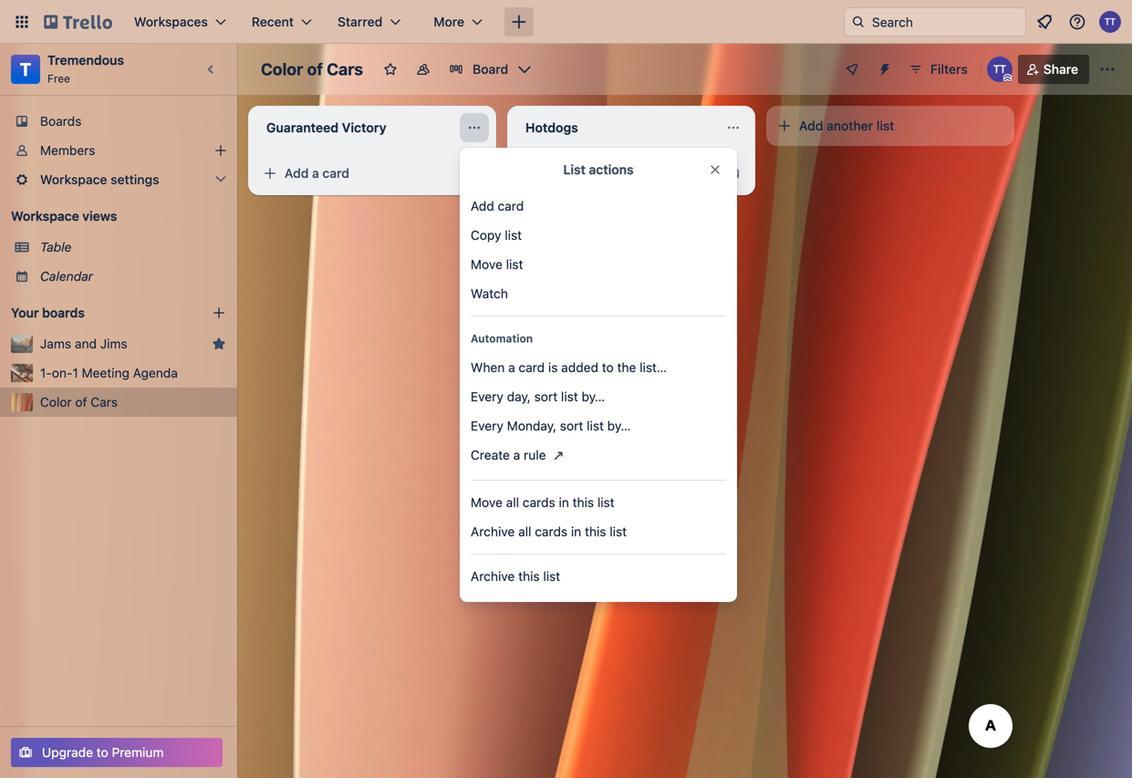 Task type: describe. For each thing, give the bounding box(es) containing it.
more button
[[423, 7, 494, 37]]

upgrade to premium
[[42, 745, 164, 760]]

board button
[[442, 55, 540, 84]]

card left the "is"
[[519, 360, 545, 375]]

when a card is added to the list…
[[471, 360, 667, 375]]

move for move list
[[471, 257, 503, 272]]

list actions
[[563, 162, 634, 177]]

workspaces
[[134, 14, 208, 29]]

by… for every day, sort list by…
[[582, 389, 605, 404]]

list down the move all cards in this list link
[[610, 524, 627, 539]]

every monday, sort list by…
[[471, 418, 631, 433]]

watch link
[[460, 279, 737, 308]]

rule
[[524, 448, 546, 463]]

list down archive all cards in this list
[[543, 569, 561, 584]]

workspace for workspace settings
[[40, 172, 107, 187]]

list down when a card is added to the list…
[[561, 389, 578, 404]]

move all cards in this list link
[[460, 488, 737, 517]]

list
[[563, 162, 586, 177]]

guaranteed victory
[[266, 120, 387, 135]]

views
[[82, 209, 117, 224]]

watch
[[471, 286, 508, 301]]

archive for archive this list
[[471, 569, 515, 584]]

0 horizontal spatial of
[[75, 395, 87, 410]]

members
[[40, 143, 95, 158]]

1 add a card button from the left
[[256, 159, 456, 188]]

board
[[473, 62, 508, 77]]

archive this list
[[471, 569, 561, 584]]

settings
[[111, 172, 159, 187]]

create a rule
[[471, 448, 546, 463]]

open information menu image
[[1069, 13, 1087, 31]]

tremendous free
[[47, 52, 124, 85]]

agenda
[[133, 366, 178, 381]]

t link
[[11, 55, 40, 84]]

automation image
[[871, 55, 896, 80]]

2 add a card button from the left
[[515, 159, 715, 188]]

calendar link
[[40, 267, 226, 286]]

create a rule link
[[460, 441, 737, 473]]

add card
[[471, 198, 524, 214]]

archive all cards in this list
[[471, 524, 627, 539]]

2 vertical spatial this
[[518, 569, 540, 584]]

a down guaranteed victory in the top left of the page
[[312, 166, 319, 181]]

workspaces button
[[123, 7, 237, 37]]

and
[[75, 336, 97, 351]]

every day, sort list by…
[[471, 389, 605, 404]]

workspace for workspace views
[[11, 209, 79, 224]]

boards
[[40, 114, 82, 129]]

cards for move
[[523, 495, 556, 510]]

every monday, sort list by… link
[[460, 412, 737, 441]]

jams
[[40, 336, 71, 351]]

add another list
[[799, 118, 895, 133]]

when
[[471, 360, 505, 375]]

guaranteed
[[266, 120, 339, 135]]

1-on-1 meeting agenda link
[[40, 364, 226, 382]]

add board image
[[212, 306, 226, 320]]

0 notifications image
[[1034, 11, 1056, 33]]

premium
[[112, 745, 164, 760]]

cars inside the color of cars link
[[91, 395, 118, 410]]

starred icon image
[[212, 337, 226, 351]]

0 horizontal spatial terry turtle (terryturtle) image
[[987, 57, 1013, 82]]

move list
[[471, 257, 523, 272]]

list right the copy
[[505, 228, 522, 243]]

tremendous link
[[47, 52, 124, 68]]

boards link
[[0, 107, 237, 136]]

filters button
[[903, 55, 974, 84]]

actions
[[589, 162, 634, 177]]

add down the hotdogs
[[544, 166, 568, 181]]

copy
[[471, 228, 502, 243]]

0 vertical spatial to
[[602, 360, 614, 375]]

the
[[617, 360, 636, 375]]

t
[[20, 58, 31, 80]]

another
[[827, 118, 874, 133]]

add card link
[[460, 192, 737, 221]]

1-on-1 meeting agenda
[[40, 366, 178, 381]]

1-
[[40, 366, 52, 381]]

create board or workspace image
[[510, 13, 528, 31]]

upgrade
[[42, 745, 93, 760]]

workspace visible image
[[416, 62, 431, 77]]

move for move all cards in this list
[[471, 495, 503, 510]]

add another list button
[[767, 106, 1015, 146]]

workspace settings button
[[0, 165, 237, 194]]

jams and jims link
[[40, 335, 204, 353]]

tremendous
[[47, 52, 124, 68]]

your boards with 3 items element
[[11, 302, 184, 324]]

terry turtle (terryturtle) image inside primary element
[[1100, 11, 1122, 33]]

table
[[40, 240, 72, 255]]

calendar
[[40, 269, 93, 284]]

create
[[471, 448, 510, 463]]

workspace settings
[[40, 172, 159, 187]]

archive all cards in this list link
[[460, 517, 737, 547]]

star or unstar board image
[[383, 62, 398, 77]]



Task type: locate. For each thing, give the bounding box(es) containing it.
terry turtle (terryturtle) image right the filters
[[987, 57, 1013, 82]]

add a card button
[[256, 159, 456, 188], [515, 159, 715, 188]]

add up the copy
[[471, 198, 494, 214]]

cars inside board name text field
[[327, 59, 363, 79]]

back to home image
[[44, 7, 112, 37]]

2 archive from the top
[[471, 569, 515, 584]]

in up archive all cards in this list
[[559, 495, 569, 510]]

0 vertical spatial in
[[559, 495, 569, 510]]

1 horizontal spatial in
[[571, 524, 582, 539]]

list down every day, sort list by… link
[[587, 418, 604, 433]]

add left another
[[799, 118, 824, 133]]

0 vertical spatial color
[[261, 59, 303, 79]]

1 move from the top
[[471, 257, 503, 272]]

1 vertical spatial cards
[[535, 524, 568, 539]]

victory
[[342, 120, 387, 135]]

1 vertical spatial color of cars
[[40, 395, 118, 410]]

0 vertical spatial cards
[[523, 495, 556, 510]]

jams and jims
[[40, 336, 127, 351]]

cards up archive all cards in this list
[[523, 495, 556, 510]]

in for archive all cards in this list
[[571, 524, 582, 539]]

free
[[47, 72, 70, 85]]

this for archive all cards in this list
[[585, 524, 606, 539]]

1 vertical spatial color
[[40, 395, 72, 410]]

0 vertical spatial of
[[307, 59, 323, 79]]

0 vertical spatial all
[[506, 495, 519, 510]]

copy list link
[[460, 221, 737, 250]]

1 vertical spatial this
[[585, 524, 606, 539]]

workspace down members
[[40, 172, 107, 187]]

your
[[11, 305, 39, 320]]

1 add a card from the left
[[285, 166, 349, 181]]

of inside board name text field
[[307, 59, 323, 79]]

Hotdogs text field
[[515, 113, 715, 142]]

workspace up table on the left top of the page
[[11, 209, 79, 224]]

more
[[434, 14, 465, 29]]

add a card button up add card link
[[515, 159, 715, 188]]

terry turtle (terryturtle) image
[[1100, 11, 1122, 33], [987, 57, 1013, 82]]

Guaranteed Victory text field
[[256, 113, 456, 142]]

monday,
[[507, 418, 557, 433]]

Search field
[[866, 8, 1026, 36]]

primary element
[[0, 0, 1133, 44]]

1 vertical spatial of
[[75, 395, 87, 410]]

card down guaranteed victory in the top left of the page
[[323, 166, 349, 181]]

color of cars inside board name text field
[[261, 59, 363, 79]]

to right upgrade on the left bottom of page
[[97, 745, 108, 760]]

list…
[[640, 360, 667, 375]]

1 vertical spatial move
[[471, 495, 503, 510]]

by… down when a card is added to the list… link
[[582, 389, 605, 404]]

added
[[561, 360, 599, 375]]

color
[[261, 59, 303, 79], [40, 395, 72, 410]]

1 horizontal spatial terry turtle (terryturtle) image
[[1100, 11, 1122, 33]]

starred
[[338, 14, 383, 29]]

hotdogs
[[526, 120, 578, 135]]

1 vertical spatial by…
[[608, 418, 631, 433]]

workspace views
[[11, 209, 117, 224]]

automation
[[471, 332, 533, 345]]

a inside when a card is added to the list… link
[[508, 360, 515, 375]]

0 vertical spatial color of cars
[[261, 59, 363, 79]]

1 horizontal spatial sort
[[560, 418, 584, 433]]

1 archive from the top
[[471, 524, 515, 539]]

table link
[[40, 238, 226, 256]]

1 horizontal spatial by…
[[608, 418, 631, 433]]

archive down archive all cards in this list
[[471, 569, 515, 584]]

search image
[[851, 15, 866, 29]]

share
[[1044, 62, 1079, 77]]

archive this list link
[[460, 562, 737, 591]]

move down create
[[471, 495, 503, 510]]

1 horizontal spatial add a card
[[544, 166, 609, 181]]

1 vertical spatial terry turtle (terryturtle) image
[[987, 57, 1013, 82]]

0 horizontal spatial add a card button
[[256, 159, 456, 188]]

by… down every day, sort list by… link
[[608, 418, 631, 433]]

this down archive all cards in this list
[[518, 569, 540, 584]]

move down the copy
[[471, 257, 503, 272]]

1 horizontal spatial of
[[307, 59, 323, 79]]

add a card button down guaranteed victory text box
[[256, 159, 456, 188]]

color inside board name text field
[[261, 59, 303, 79]]

0 vertical spatial cars
[[327, 59, 363, 79]]

0 vertical spatial archive
[[471, 524, 515, 539]]

this down the move all cards in this list link
[[585, 524, 606, 539]]

0 horizontal spatial add a card
[[285, 166, 349, 181]]

0 vertical spatial sort
[[534, 389, 558, 404]]

to
[[602, 360, 614, 375], [97, 745, 108, 760]]

sort for day,
[[534, 389, 558, 404]]

sort
[[534, 389, 558, 404], [560, 418, 584, 433]]

2 every from the top
[[471, 418, 504, 433]]

cards for archive
[[535, 524, 568, 539]]

card up add card link
[[582, 166, 609, 181]]

0 horizontal spatial color
[[40, 395, 72, 410]]

1 horizontal spatial add a card button
[[515, 159, 715, 188]]

0 vertical spatial move
[[471, 257, 503, 272]]

list
[[877, 118, 895, 133], [505, 228, 522, 243], [506, 257, 523, 272], [561, 389, 578, 404], [587, 418, 604, 433], [598, 495, 615, 510], [610, 524, 627, 539], [543, 569, 561, 584]]

your boards
[[11, 305, 85, 320]]

workspace navigation collapse icon image
[[199, 57, 225, 82]]

jims
[[100, 336, 127, 351]]

add
[[799, 118, 824, 133], [285, 166, 309, 181], [544, 166, 568, 181], [471, 198, 494, 214]]

list up archive all cards in this list link
[[598, 495, 615, 510]]

cars down meeting
[[91, 395, 118, 410]]

every day, sort list by… link
[[460, 382, 737, 412]]

meeting
[[82, 366, 130, 381]]

every down when
[[471, 389, 504, 404]]

all down move all cards in this list
[[518, 524, 532, 539]]

list inside button
[[877, 118, 895, 133]]

a left actions
[[571, 166, 578, 181]]

in for move all cards in this list
[[559, 495, 569, 510]]

workspace inside workspace settings dropdown button
[[40, 172, 107, 187]]

create from template… image
[[726, 166, 741, 181]]

2 move from the top
[[471, 495, 503, 510]]

cars
[[327, 59, 363, 79], [91, 395, 118, 410]]

starred button
[[327, 7, 412, 37]]

move list link
[[460, 250, 737, 279]]

every for every monday, sort list by…
[[471, 418, 504, 433]]

archive for archive all cards in this list
[[471, 524, 515, 539]]

0 horizontal spatial in
[[559, 495, 569, 510]]

1 every from the top
[[471, 389, 504, 404]]

terry turtle (terryturtle) image right open information menu "image"
[[1100, 11, 1122, 33]]

this for move all cards in this list
[[573, 495, 594, 510]]

color of cars down 1
[[40, 395, 118, 410]]

color of cars down recent popup button
[[261, 59, 363, 79]]

1 horizontal spatial cars
[[327, 59, 363, 79]]

add a card down guaranteed victory in the top left of the page
[[285, 166, 349, 181]]

0 horizontal spatial color of cars
[[40, 395, 118, 410]]

1 vertical spatial cars
[[91, 395, 118, 410]]

list down 'copy list'
[[506, 257, 523, 272]]

upgrade to premium link
[[11, 738, 223, 768]]

move
[[471, 257, 503, 272], [471, 495, 503, 510]]

0 vertical spatial by…
[[582, 389, 605, 404]]

1 vertical spatial to
[[97, 745, 108, 760]]

this member is an admin of this board. image
[[1004, 74, 1012, 82]]

all
[[506, 495, 519, 510], [518, 524, 532, 539]]

1 horizontal spatial to
[[602, 360, 614, 375]]

1 horizontal spatial color
[[261, 59, 303, 79]]

every for every day, sort list by…
[[471, 389, 504, 404]]

archive up 'archive this list'
[[471, 524, 515, 539]]

card up 'copy list'
[[498, 198, 524, 214]]

1 vertical spatial every
[[471, 418, 504, 433]]

list right another
[[877, 118, 895, 133]]

0 vertical spatial workspace
[[40, 172, 107, 187]]

0 horizontal spatial by…
[[582, 389, 605, 404]]

1
[[72, 366, 78, 381]]

add a card up add card link
[[544, 166, 609, 181]]

to left the
[[602, 360, 614, 375]]

this up archive all cards in this list link
[[573, 495, 594, 510]]

all for move
[[506, 495, 519, 510]]

sort for monday,
[[560, 418, 584, 433]]

cars left star or unstar board icon
[[327, 59, 363, 79]]

0 horizontal spatial to
[[97, 745, 108, 760]]

members link
[[0, 136, 237, 165]]

add down guaranteed at the top
[[285, 166, 309, 181]]

copy list
[[471, 228, 522, 243]]

1 vertical spatial archive
[[471, 569, 515, 584]]

color of cars
[[261, 59, 363, 79], [40, 395, 118, 410]]

color of cars link
[[40, 393, 226, 412]]

1 horizontal spatial color of cars
[[261, 59, 363, 79]]

is
[[548, 360, 558, 375]]

card
[[323, 166, 349, 181], [582, 166, 609, 181], [498, 198, 524, 214], [519, 360, 545, 375]]

every up create
[[471, 418, 504, 433]]

power ups image
[[845, 62, 860, 77]]

of down recent popup button
[[307, 59, 323, 79]]

every
[[471, 389, 504, 404], [471, 418, 504, 433]]

by… for every monday, sort list by…
[[608, 418, 631, 433]]

workspace
[[40, 172, 107, 187], [11, 209, 79, 224]]

when a card is added to the list… link
[[460, 353, 737, 382]]

on-
[[52, 366, 72, 381]]

Board name text field
[[252, 55, 372, 84]]

1 vertical spatial workspace
[[11, 209, 79, 224]]

0 vertical spatial every
[[471, 389, 504, 404]]

0 horizontal spatial cars
[[91, 395, 118, 410]]

of
[[307, 59, 323, 79], [75, 395, 87, 410]]

a right when
[[508, 360, 515, 375]]

1 vertical spatial in
[[571, 524, 582, 539]]

of down 1
[[75, 395, 87, 410]]

boards
[[42, 305, 85, 320]]

2 add a card from the left
[[544, 166, 609, 181]]

filters
[[931, 62, 968, 77]]

add inside button
[[799, 118, 824, 133]]

0 vertical spatial this
[[573, 495, 594, 510]]

0 vertical spatial terry turtle (terryturtle) image
[[1100, 11, 1122, 33]]

show menu image
[[1099, 60, 1117, 78]]

share button
[[1018, 55, 1090, 84]]

1 vertical spatial sort
[[560, 418, 584, 433]]

day,
[[507, 389, 531, 404]]

recent
[[252, 14, 294, 29]]

sort right day,
[[534, 389, 558, 404]]

color down recent popup button
[[261, 59, 303, 79]]

color down on-
[[40, 395, 72, 410]]

0 horizontal spatial sort
[[534, 389, 558, 404]]

move all cards in this list
[[471, 495, 615, 510]]

recent button
[[241, 7, 323, 37]]

add a card
[[285, 166, 349, 181], [544, 166, 609, 181]]

in down the move all cards in this list link
[[571, 524, 582, 539]]

archive
[[471, 524, 515, 539], [471, 569, 515, 584]]

all for archive
[[518, 524, 532, 539]]

by…
[[582, 389, 605, 404], [608, 418, 631, 433]]

cards down move all cards in this list
[[535, 524, 568, 539]]

all up archive all cards in this list
[[506, 495, 519, 510]]

1 vertical spatial all
[[518, 524, 532, 539]]

sort down every day, sort list by… link
[[560, 418, 584, 433]]

a inside create a rule link
[[514, 448, 520, 463]]

a left "rule"
[[514, 448, 520, 463]]



Task type: vqa. For each thing, say whether or not it's contained in the screenshot.
active
no



